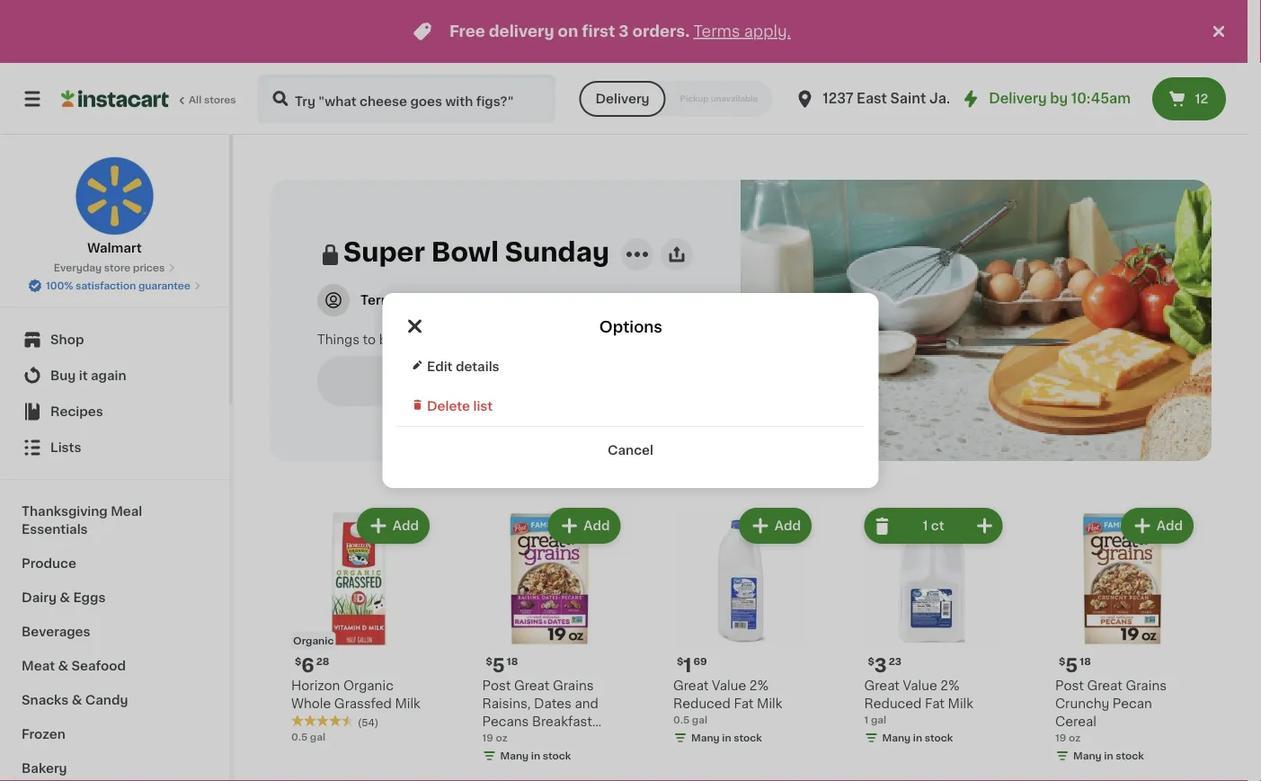 Task type: locate. For each thing, give the bounding box(es) containing it.
1 horizontal spatial 19
[[1056, 733, 1067, 743]]

19 inside post great grains crunchy pecan cereal 19 oz
[[1056, 733, 1067, 743]]

5
[[493, 656, 505, 675], [1066, 656, 1078, 675]]

19 down the crunchy
[[1056, 733, 1067, 743]]

4 great from the left
[[1087, 680, 1123, 692]]

0 vertical spatial cereal
[[1056, 716, 1097, 728]]

$ inside the $ 1 69
[[677, 657, 684, 667]]

post up the crunchy
[[1056, 680, 1084, 692]]

& for dairy
[[60, 592, 70, 604]]

& for snacks
[[72, 694, 82, 707]]

1 vertical spatial 3
[[875, 656, 887, 675]]

add button for great value 2% reduced fat milk
[[741, 510, 810, 542]]

2 product group from the left
[[475, 504, 624, 781]]

great up dates
[[514, 680, 550, 692]]

2 vertical spatial 1
[[865, 715, 869, 725]]

$ left the 23
[[868, 657, 875, 667]]

0 horizontal spatial edit
[[427, 361, 453, 373]]

value for 3
[[903, 680, 938, 692]]

$ inside $ 6 28
[[295, 657, 302, 667]]

everyday
[[54, 263, 102, 273]]

edit for edit details
[[427, 361, 453, 373]]

all stores link
[[61, 74, 237, 124]]

0 vertical spatial &
[[60, 592, 70, 604]]

& left candy
[[72, 694, 82, 707]]

many down post great grains crunchy pecan cereal 19 oz
[[1074, 751, 1102, 761]]

post inside post great grains crunchy pecan cereal 19 oz
[[1056, 680, 1084, 692]]

buy it again link
[[11, 358, 218, 394]]

2% for 1
[[750, 680, 769, 692]]

$ left 28
[[295, 657, 302, 667]]

1 horizontal spatial 1
[[865, 715, 869, 725]]

1 horizontal spatial oz
[[1069, 733, 1081, 743]]

reduced
[[673, 698, 731, 710], [865, 698, 922, 710]]

value
[[712, 680, 746, 692], [903, 680, 938, 692]]

2 milk from the left
[[757, 698, 783, 710]]

oz inside post great grains crunchy pecan cereal 19 oz
[[1069, 733, 1081, 743]]

2% for 3
[[941, 680, 960, 692]]

23
[[889, 657, 902, 667]]

fat inside great value 2% reduced fat milk 1 gal
[[925, 698, 945, 710]]

2 add from the left
[[584, 520, 610, 532]]

in down post great grains crunchy pecan cereal 19 oz
[[1104, 751, 1114, 761]]

details
[[456, 361, 500, 373]]

0.5 down the $ 1 69
[[673, 715, 690, 725]]

delivery inside delivery by 10:45am link
[[989, 92, 1047, 105]]

post great grains crunchy pecan cereal 19 oz
[[1056, 680, 1167, 743]]

cereal down the crunchy
[[1056, 716, 1097, 728]]

milk inside 'horizon organic whole grassfed milk'
[[395, 698, 421, 710]]

1 grains from the left
[[553, 680, 594, 692]]

1 horizontal spatial edit
[[465, 374, 497, 389]]

in down great value 2% reduced fat milk 0.5 gal at the bottom right
[[722, 733, 732, 743]]

breakfast
[[532, 716, 592, 728]]

many down great value 2% reduced fat milk 0.5 gal at the bottom right
[[691, 733, 720, 743]]

1 horizontal spatial $ 5 18
[[1059, 656, 1091, 675]]

super bowl sunday
[[343, 240, 610, 265]]

3 great from the left
[[865, 680, 900, 692]]

5 for post great grains crunchy pecan cereal
[[1066, 656, 1078, 675]]

1 vertical spatial 1
[[684, 656, 692, 675]]

1 horizontal spatial 5
[[1066, 656, 1078, 675]]

3 $ from the left
[[677, 657, 684, 667]]

$ 5 18 up raisins,
[[486, 656, 518, 675]]

edit inside "button"
[[465, 374, 497, 389]]

dairy & eggs
[[22, 592, 106, 604]]

5 for post great grains raisins, dates and pecans breakfast cereal
[[493, 656, 505, 675]]

cereal
[[1056, 716, 1097, 728], [482, 734, 524, 746]]

2 oz from the left
[[1069, 733, 1081, 743]]

1 milk from the left
[[395, 698, 421, 710]]

2 18 from the left
[[1080, 657, 1091, 667]]

19 down pecans
[[482, 733, 493, 743]]

19 oz
[[482, 733, 508, 743]]

in for great value 2% reduced fat milk 1 gal
[[913, 733, 923, 743]]

3 add from the left
[[775, 520, 801, 532]]

2 $ 5 18 from the left
[[1059, 656, 1091, 675]]

1 vertical spatial &
[[58, 660, 68, 673]]

pecans
[[482, 716, 529, 728]]

2 great from the left
[[673, 680, 709, 692]]

None search field
[[257, 74, 556, 124]]

0 horizontal spatial 19
[[482, 733, 493, 743]]

3 right first
[[619, 24, 629, 39]]

meal
[[111, 505, 142, 518]]

$ up the crunchy
[[1059, 657, 1066, 667]]

fat for 3
[[925, 698, 945, 710]]

frozen link
[[11, 717, 218, 752]]

0 vertical spatial organic
[[293, 636, 334, 646]]

2 2% from the left
[[941, 680, 960, 692]]

great down the $ 1 69
[[673, 680, 709, 692]]

stock down great value 2% reduced fat milk 0.5 gal at the bottom right
[[734, 733, 762, 743]]

value inside great value 2% reduced fat milk 0.5 gal
[[712, 680, 746, 692]]

oz down pecans
[[496, 733, 508, 743]]

great inside post great grains crunchy pecan cereal 19 oz
[[1087, 680, 1123, 692]]

1 horizontal spatial organic
[[343, 680, 394, 692]]

2 post from the left
[[1056, 680, 1084, 692]]

again
[[91, 370, 126, 382]]

great up the crunchy
[[1087, 680, 1123, 692]]

18 up raisins,
[[507, 657, 518, 667]]

12
[[1195, 93, 1209, 105]]

4 product group from the left
[[857, 504, 1007, 781]]

$ 5 18 up the crunchy
[[1059, 656, 1091, 675]]

1 post from the left
[[482, 680, 511, 692]]

stock for great value 2% reduced fat milk 1 gal
[[925, 733, 953, 743]]

grains inside post great grains crunchy pecan cereal 19 oz
[[1126, 680, 1167, 692]]

$ left 69
[[677, 657, 684, 667]]

james
[[930, 92, 976, 105]]

0 horizontal spatial cereal
[[482, 734, 524, 746]]

organic up 28
[[293, 636, 334, 646]]

delivery inside delivery button
[[596, 93, 650, 105]]

gal down whole
[[310, 732, 326, 742]]

1 horizontal spatial gal
[[692, 715, 708, 725]]

reduced inside great value 2% reduced fat milk 1 gal
[[865, 698, 922, 710]]

0 horizontal spatial 5
[[493, 656, 505, 675]]

2 5 from the left
[[1066, 656, 1078, 675]]

1 left ct
[[923, 520, 928, 532]]

1 add button from the left
[[359, 510, 428, 542]]

28
[[316, 657, 329, 667]]

0 horizontal spatial grains
[[553, 680, 594, 692]]

1 horizontal spatial post
[[1056, 680, 1084, 692]]

100% satisfaction guarantee button
[[28, 275, 201, 293]]

organic up grassfed
[[343, 680, 394, 692]]

0 horizontal spatial milk
[[395, 698, 421, 710]]

gal inside great value 2% reduced fat milk 0.5 gal
[[692, 715, 708, 725]]

delivery down free delivery on first 3 orders. terms apply.
[[596, 93, 650, 105]]

$ for post great grains crunchy pecan cereal 19 oz
[[1059, 657, 1066, 667]]

2%
[[750, 680, 769, 692], [941, 680, 960, 692]]

1 2% from the left
[[750, 680, 769, 692]]

0 horizontal spatial fat
[[734, 698, 754, 710]]

stock down great value 2% reduced fat milk 1 gal
[[925, 733, 953, 743]]

4 add button from the left
[[1123, 510, 1192, 542]]

reduced down $ 3 23
[[865, 698, 922, 710]]

value for 1
[[712, 680, 746, 692]]

$ up raisins,
[[486, 657, 493, 667]]

1 horizontal spatial delivery
[[989, 92, 1047, 105]]

reduced down the $ 1 69
[[673, 698, 731, 710]]

0 vertical spatial 3
[[619, 24, 629, 39]]

1 horizontal spatial cereal
[[1056, 716, 1097, 728]]

fat
[[734, 698, 754, 710], [925, 698, 945, 710]]

delivery by 10:45am
[[989, 92, 1131, 105]]

$ 5 18 for post great grains crunchy pecan cereal
[[1059, 656, 1091, 675]]

0.5 gal
[[291, 732, 326, 742]]

0 horizontal spatial 3
[[619, 24, 629, 39]]

gal for 1
[[692, 715, 708, 725]]

2 grains from the left
[[1126, 680, 1167, 692]]

many in stock down post great grains crunchy pecan cereal 19 oz
[[1074, 751, 1144, 761]]

2% inside great value 2% reduced fat milk 0.5 gal
[[750, 680, 769, 692]]

great
[[514, 680, 550, 692], [673, 680, 709, 692], [865, 680, 900, 692], [1087, 680, 1123, 692]]

stock for post great grains crunchy pecan cereal 19 oz
[[1116, 751, 1144, 761]]

for
[[406, 334, 424, 346]]

&
[[60, 592, 70, 604], [58, 660, 68, 673], [72, 694, 82, 707]]

many in stock for great value 2% reduced fat milk 0.5 gal
[[691, 733, 762, 743]]

1
[[923, 520, 928, 532], [684, 656, 692, 675], [865, 715, 869, 725]]

$
[[295, 657, 302, 667], [486, 657, 493, 667], [677, 657, 684, 667], [868, 657, 875, 667], [1059, 657, 1066, 667]]

post up raisins,
[[482, 680, 511, 692]]

add
[[393, 520, 419, 532], [584, 520, 610, 532], [775, 520, 801, 532], [1157, 520, 1183, 532]]

2 19 from the left
[[1056, 733, 1067, 743]]

ct
[[931, 520, 945, 532]]

3 product group from the left
[[666, 504, 816, 781]]

by
[[1050, 92, 1068, 105]]

1 vertical spatial cereal
[[482, 734, 524, 746]]

edit for edit items
[[465, 374, 497, 389]]

gal inside great value 2% reduced fat milk 1 gal
[[871, 715, 887, 725]]

1 horizontal spatial value
[[903, 680, 938, 692]]

add button
[[359, 510, 428, 542], [550, 510, 619, 542], [741, 510, 810, 542], [1123, 510, 1192, 542]]

party!
[[473, 334, 512, 346]]

1 horizontal spatial fat
[[925, 698, 945, 710]]

many
[[691, 733, 720, 743], [882, 733, 911, 743], [500, 751, 529, 761], [1074, 751, 1102, 761]]

1 down $ 3 23
[[865, 715, 869, 725]]

$ 5 18 for post great grains raisins, dates and pecans breakfast cereal
[[486, 656, 518, 675]]

cereal down pecans
[[482, 734, 524, 746]]

18 for post great grains raisins, dates and pecans breakfast cereal
[[507, 657, 518, 667]]

1 horizontal spatial 2%
[[941, 680, 960, 692]]

0 horizontal spatial oz
[[496, 733, 508, 743]]

and
[[575, 698, 599, 710]]

walmart
[[87, 242, 142, 254]]

0 horizontal spatial $ 5 18
[[486, 656, 518, 675]]

many in stock down great value 2% reduced fat milk 1 gal
[[882, 733, 953, 743]]

2 add button from the left
[[550, 510, 619, 542]]

post inside post great grains raisins, dates and pecans breakfast cereal
[[482, 680, 511, 692]]

3 inside limited time offer region
[[619, 24, 629, 39]]

1 product group from the left
[[284, 504, 433, 781]]

0 horizontal spatial value
[[712, 680, 746, 692]]

1 horizontal spatial reduced
[[865, 698, 922, 710]]

organic
[[293, 636, 334, 646], [343, 680, 394, 692]]

milk for 1
[[757, 698, 783, 710]]

0 horizontal spatial post
[[482, 680, 511, 692]]

gal down $ 3 23
[[871, 715, 887, 725]]

oz
[[496, 733, 508, 743], [1069, 733, 1081, 743]]

10:45am
[[1072, 92, 1131, 105]]

1 horizontal spatial 3
[[875, 656, 887, 675]]

★★★★★
[[291, 715, 354, 728], [291, 715, 354, 728]]

edit details button
[[397, 347, 865, 387]]

18 up the crunchy
[[1080, 657, 1091, 667]]

100% satisfaction guarantee
[[46, 281, 191, 291]]

gal
[[692, 715, 708, 725], [871, 715, 887, 725], [310, 732, 326, 742]]

dairy
[[22, 592, 57, 604]]

3 left the 23
[[875, 656, 887, 675]]

edit
[[427, 361, 453, 373], [465, 374, 497, 389]]

1 oz from the left
[[496, 733, 508, 743]]

1 value from the left
[[712, 680, 746, 692]]

in down 'breakfast'
[[531, 751, 540, 761]]

1 inside great value 2% reduced fat milk 1 gal
[[865, 715, 869, 725]]

1 left 69
[[684, 656, 692, 675]]

0 horizontal spatial gal
[[310, 732, 326, 742]]

delivery left by at the right top
[[989, 92, 1047, 105]]

east
[[857, 92, 887, 105]]

product group containing 3
[[857, 504, 1007, 781]]

edit down details
[[465, 374, 497, 389]]

1 add from the left
[[393, 520, 419, 532]]

cereal inside post great grains raisins, dates and pecans breakfast cereal
[[482, 734, 524, 746]]

0.5
[[673, 715, 690, 725], [291, 732, 308, 742]]

19
[[482, 733, 493, 743], [1056, 733, 1067, 743]]

& left eggs at the bottom left of page
[[60, 592, 70, 604]]

0 horizontal spatial 1
[[684, 656, 692, 675]]

1 vertical spatial organic
[[343, 680, 394, 692]]

walmart logo image
[[75, 156, 154, 236]]

5 up the crunchy
[[1066, 656, 1078, 675]]

horizon organic whole grassfed milk
[[291, 680, 421, 710]]

5 $ from the left
[[1059, 657, 1066, 667]]

stock down post great grains crunchy pecan cereal 19 oz
[[1116, 751, 1144, 761]]

edit inside button
[[427, 361, 453, 373]]

grains for dates
[[553, 680, 594, 692]]

many in stock down great value 2% reduced fat milk 0.5 gal at the bottom right
[[691, 733, 762, 743]]

0 horizontal spatial delivery
[[596, 93, 650, 105]]

reduced inside great value 2% reduced fat milk 0.5 gal
[[673, 698, 731, 710]]

product group
[[284, 504, 433, 781], [475, 504, 624, 781], [666, 504, 816, 781], [857, 504, 1007, 781], [1048, 504, 1198, 781]]

delivery by 10:45am link
[[960, 88, 1131, 110]]

1 great from the left
[[514, 680, 550, 692]]

1 horizontal spatial milk
[[757, 698, 783, 710]]

1 18 from the left
[[507, 657, 518, 667]]

edit down "my"
[[427, 361, 453, 373]]

2 horizontal spatial 1
[[923, 520, 928, 532]]

milk inside great value 2% reduced fat milk 0.5 gal
[[757, 698, 783, 710]]

stock
[[734, 733, 762, 743], [925, 733, 953, 743], [543, 751, 571, 761], [1116, 751, 1144, 761]]

1 vertical spatial 0.5
[[291, 732, 308, 742]]

1 horizontal spatial 18
[[1080, 657, 1091, 667]]

add button for horizon organic whole grassfed milk
[[359, 510, 428, 542]]

in down great value 2% reduced fat milk 1 gal
[[913, 733, 923, 743]]

grains up pecan at the bottom of the page
[[1126, 680, 1167, 692]]

many for great value 2% reduced fat milk 1 gal
[[882, 733, 911, 743]]

oz down the crunchy
[[1069, 733, 1081, 743]]

18 for post great grains crunchy pecan cereal
[[1080, 657, 1091, 667]]

saint
[[891, 92, 926, 105]]

essentials
[[22, 523, 88, 536]]

2 $ from the left
[[486, 657, 493, 667]]

gal down the $ 1 69
[[692, 715, 708, 725]]

value inside great value 2% reduced fat milk 1 gal
[[903, 680, 938, 692]]

3 add button from the left
[[741, 510, 810, 542]]

1 $ from the left
[[295, 657, 302, 667]]

0 vertical spatial 0.5
[[673, 715, 690, 725]]

product group containing 6
[[284, 504, 433, 781]]

everyday store prices
[[54, 263, 165, 273]]

1 reduced from the left
[[673, 698, 731, 710]]

1 horizontal spatial 0.5
[[673, 715, 690, 725]]

everyday store prices link
[[54, 261, 176, 275]]

milk inside great value 2% reduced fat milk 1 gal
[[948, 698, 974, 710]]

in
[[722, 733, 732, 743], [913, 733, 923, 743], [531, 751, 540, 761], [1104, 751, 1114, 761]]

0 horizontal spatial 18
[[507, 657, 518, 667]]

pecan
[[1113, 698, 1152, 710]]

post for post great grains crunchy pecan cereal 19 oz
[[1056, 680, 1084, 692]]

2 value from the left
[[903, 680, 938, 692]]

2 fat from the left
[[925, 698, 945, 710]]

beverages
[[22, 626, 90, 638]]

0 horizontal spatial 2%
[[750, 680, 769, 692]]

2 reduced from the left
[[865, 698, 922, 710]]

0 horizontal spatial 0.5
[[291, 732, 308, 742]]

1 5 from the left
[[493, 656, 505, 675]]

sunday
[[505, 240, 610, 265]]

3 milk from the left
[[948, 698, 974, 710]]

2% inside great value 2% reduced fat milk 1 gal
[[941, 680, 960, 692]]

delivery
[[989, 92, 1047, 105], [596, 93, 650, 105]]

12 button
[[1153, 77, 1226, 120]]

grains inside post great grains raisins, dates and pecans breakfast cereal
[[553, 680, 594, 692]]

2 horizontal spatial gal
[[871, 715, 887, 725]]

many in stock for post great grains crunchy pecan cereal 19 oz
[[1074, 751, 1144, 761]]

many in stock down 'breakfast'
[[500, 751, 571, 761]]

many down great value 2% reduced fat milk 1 gal
[[882, 733, 911, 743]]

1 $ 5 18 from the left
[[486, 656, 518, 675]]

4 add from the left
[[1157, 520, 1183, 532]]

& right meat
[[58, 660, 68, 673]]

great inside post great grains raisins, dates and pecans breakfast cereal
[[514, 680, 550, 692]]

0.5 down whole
[[291, 732, 308, 742]]

recipes link
[[11, 394, 218, 430]]

0 horizontal spatial reduced
[[673, 698, 731, 710]]

add for great value 2% reduced fat milk
[[775, 520, 801, 532]]

all stores
[[189, 95, 236, 105]]

grains up and
[[553, 680, 594, 692]]

2 vertical spatial &
[[72, 694, 82, 707]]

fat inside great value 2% reduced fat milk 0.5 gal
[[734, 698, 754, 710]]

4 $ from the left
[[868, 657, 875, 667]]

2 horizontal spatial milk
[[948, 698, 974, 710]]

in for great value 2% reduced fat milk 0.5 gal
[[722, 733, 732, 743]]

meat & seafood link
[[11, 649, 218, 683]]

great down $ 3 23
[[865, 680, 900, 692]]

1 fat from the left
[[734, 698, 754, 710]]

post
[[482, 680, 511, 692], [1056, 680, 1084, 692]]

1 horizontal spatial grains
[[1126, 680, 1167, 692]]

add for post great grains raisins, dates and pecans breakfast cereal
[[584, 520, 610, 532]]

5 up raisins,
[[493, 656, 505, 675]]

$ inside $ 3 23
[[868, 657, 875, 667]]



Task type: vqa. For each thing, say whether or not it's contained in the screenshot.
45.8
no



Task type: describe. For each thing, give the bounding box(es) containing it.
snacks & candy link
[[11, 683, 218, 717]]

shop
[[50, 334, 84, 346]]

delete list button
[[397, 387, 865, 427]]

edit items
[[465, 374, 546, 389]]

69
[[694, 657, 707, 667]]

cancel button
[[397, 427, 865, 459]]

options
[[600, 320, 663, 335]]

gal for 3
[[871, 715, 887, 725]]

dates
[[534, 698, 572, 710]]

thanksgiving meal essentials
[[22, 505, 142, 536]]

$ 3 23
[[868, 656, 902, 675]]

reduced for 1
[[673, 698, 731, 710]]

edit items button
[[317, 356, 693, 406]]

shop link
[[11, 322, 218, 358]]

milk for 3
[[948, 698, 974, 710]]

recipes
[[50, 406, 103, 418]]

reduced for 3
[[865, 698, 922, 710]]

snacks
[[22, 694, 69, 707]]

6
[[302, 656, 314, 675]]

many in stock for great value 2% reduced fat milk 1 gal
[[882, 733, 953, 743]]

candy
[[85, 694, 128, 707]]

0 horizontal spatial organic
[[293, 636, 334, 646]]

big
[[450, 334, 470, 346]]

prices
[[133, 263, 165, 273]]

delivery for delivery by 10:45am
[[989, 92, 1047, 105]]

first
[[582, 24, 615, 39]]

1237
[[823, 92, 854, 105]]

produce link
[[11, 547, 218, 581]]

many down 19 oz
[[500, 751, 529, 761]]

increment quantity of great value 2% reduced fat milk image
[[974, 515, 996, 537]]

street
[[980, 92, 1023, 105]]

edit details
[[427, 361, 500, 373]]

frozen
[[22, 728, 65, 741]]

delivery for delivery
[[596, 93, 650, 105]]

buy
[[50, 370, 76, 382]]

edit list dialog
[[383, 293, 879, 488]]

stock down 'breakfast'
[[543, 751, 571, 761]]

1237 east saint james street
[[823, 92, 1023, 105]]

meat & seafood
[[22, 660, 126, 673]]

limited time offer region
[[0, 0, 1208, 63]]

100%
[[46, 281, 73, 291]]

terry turtle
[[361, 294, 435, 307]]

(54)
[[358, 717, 379, 727]]

items
[[500, 374, 546, 389]]

0 vertical spatial 1
[[923, 520, 928, 532]]

raisins,
[[482, 698, 531, 710]]

many for post great grains crunchy pecan cereal 19 oz
[[1074, 751, 1102, 761]]

orders.
[[633, 24, 690, 39]]

buy
[[379, 334, 403, 346]]

my
[[427, 334, 447, 346]]

terms apply. link
[[694, 24, 791, 39]]

many for great value 2% reduced fat milk 0.5 gal
[[691, 733, 720, 743]]

bakery
[[22, 762, 67, 775]]

buy it again
[[50, 370, 126, 382]]

stores
[[204, 95, 236, 105]]

lists link
[[11, 430, 218, 466]]

great inside great value 2% reduced fat milk 0.5 gal
[[673, 680, 709, 692]]

bakery link
[[11, 752, 218, 781]]

grassfed
[[334, 698, 392, 710]]

1 19 from the left
[[482, 733, 493, 743]]

in for post great grains crunchy pecan cereal 19 oz
[[1104, 751, 1114, 761]]

stock for great value 2% reduced fat milk 0.5 gal
[[734, 733, 762, 743]]

snacks & candy
[[22, 694, 128, 707]]

seafood
[[72, 660, 126, 673]]

fat for 1
[[734, 698, 754, 710]]

$ for great value 2% reduced fat milk 1 gal
[[868, 657, 875, 667]]

dairy & eggs link
[[11, 581, 218, 615]]

list
[[473, 400, 493, 413]]

$ 1 69
[[677, 656, 707, 675]]

free delivery on first 3 orders. terms apply.
[[450, 24, 791, 39]]

add button for post great grains crunchy pecan cereal
[[1123, 510, 1192, 542]]

delivery button
[[579, 81, 666, 117]]

delivery
[[489, 24, 554, 39]]

on
[[558, 24, 578, 39]]

whole
[[291, 698, 331, 710]]

1237 east saint james street button
[[794, 74, 1023, 124]]

& for meat
[[58, 660, 68, 673]]

add for horizon organic whole grassfed milk
[[393, 520, 419, 532]]

add button for post great grains raisins, dates and pecans breakfast cereal
[[550, 510, 619, 542]]

0.5 inside great value 2% reduced fat milk 0.5 gal
[[673, 715, 690, 725]]

it
[[79, 370, 88, 382]]

add for post great grains crunchy pecan cereal
[[1157, 520, 1183, 532]]

delete list
[[427, 400, 493, 413]]

great inside great value 2% reduced fat milk 1 gal
[[865, 680, 900, 692]]

crunchy
[[1056, 698, 1110, 710]]

post great grains raisins, dates and pecans breakfast cereal
[[482, 680, 599, 746]]

all
[[189, 95, 202, 105]]

meat
[[22, 660, 55, 673]]

5 product group from the left
[[1048, 504, 1198, 781]]

free
[[450, 24, 485, 39]]

grains for pecan
[[1126, 680, 1167, 692]]

things
[[317, 334, 360, 346]]

apply.
[[744, 24, 791, 39]]

delete
[[427, 400, 470, 413]]

thanksgiving meal essentials link
[[11, 495, 218, 547]]

to
[[363, 334, 376, 346]]

walmart link
[[75, 156, 154, 257]]

beverages link
[[11, 615, 218, 649]]

bowl
[[431, 240, 499, 265]]

great value 2% reduced fat milk 0.5 gal
[[673, 680, 783, 725]]

satisfaction
[[76, 281, 136, 291]]

great value 2% reduced fat milk 1 gal
[[865, 680, 974, 725]]

cancel
[[608, 444, 654, 457]]

terms
[[694, 24, 740, 39]]

post for post great grains raisins, dates and pecans breakfast cereal
[[482, 680, 511, 692]]

organic inside 'horizon organic whole grassfed milk'
[[343, 680, 394, 692]]

remove great value 2% reduced fat milk image
[[872, 515, 893, 537]]

service type group
[[579, 81, 773, 117]]

$ for great value 2% reduced fat milk 0.5 gal
[[677, 657, 684, 667]]

instacart logo image
[[61, 88, 169, 110]]

cereal inside post great grains crunchy pecan cereal 19 oz
[[1056, 716, 1097, 728]]

eggs
[[73, 592, 106, 604]]

terry
[[361, 294, 394, 307]]

produce
[[22, 557, 76, 570]]

product group containing 1
[[666, 504, 816, 781]]



